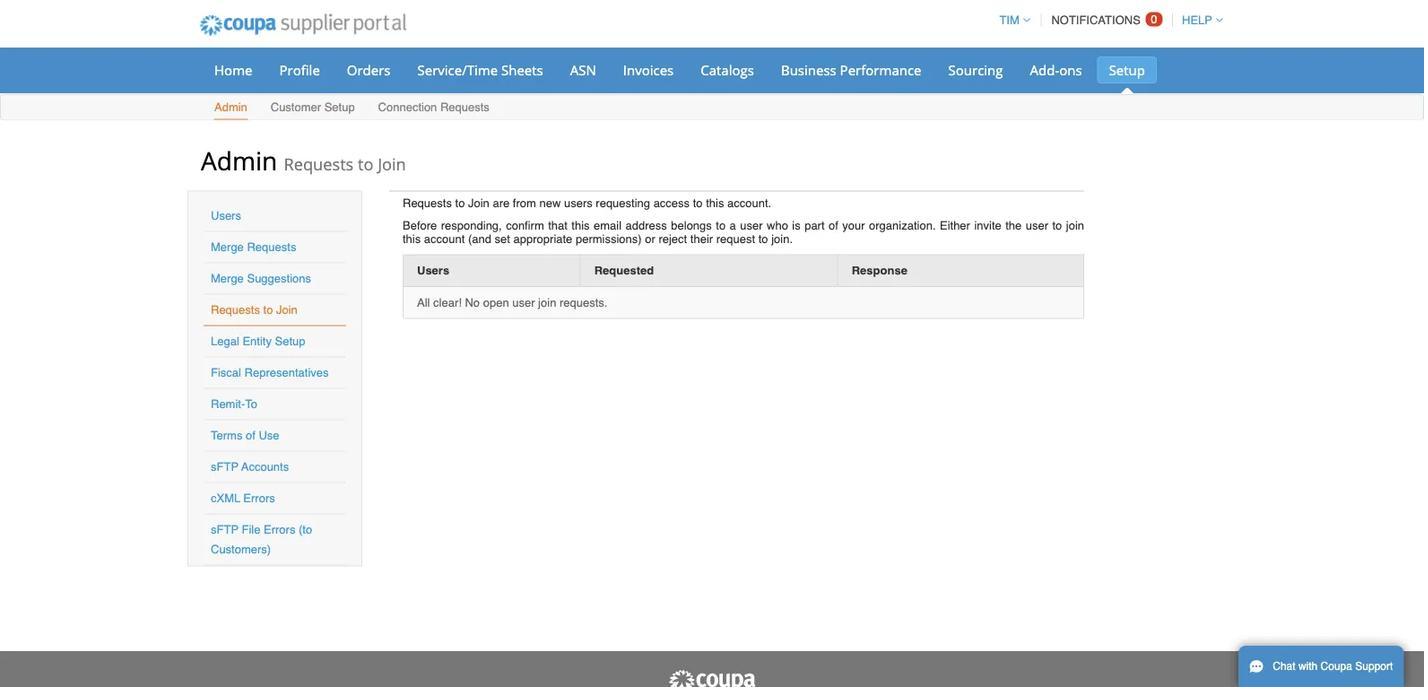 Task type: locate. For each thing, give the bounding box(es) containing it.
0 vertical spatial join
[[378, 152, 406, 175]]

1 vertical spatial coupa supplier portal image
[[667, 669, 757, 687]]

performance
[[840, 61, 922, 79]]

0 horizontal spatial setup
[[275, 335, 305, 348]]

of left the "use"
[[246, 429, 255, 442]]

admin down admin link on the top left of page
[[201, 143, 277, 177]]

cxml
[[211, 492, 240, 505]]

merge for merge suggestions
[[211, 272, 244, 285]]

join for requests to join are from new users requesting access to this account. before responding, confirm that this email address belongs to a user who is part of your organization. either invite the user to join this account (and set appropriate permissions) or reject their request to join.
[[468, 196, 490, 209]]

home
[[214, 61, 252, 79]]

1 horizontal spatial of
[[829, 218, 838, 232]]

0
[[1151, 13, 1158, 26]]

users up merge requests
[[211, 209, 241, 222]]

merge suggestions
[[211, 272, 311, 285]]

home link
[[203, 57, 264, 83]]

sourcing
[[949, 61, 1003, 79]]

this
[[706, 196, 724, 209], [572, 218, 590, 232], [403, 232, 421, 245]]

user right the in the right of the page
[[1026, 218, 1049, 232]]

join left are
[[468, 196, 490, 209]]

0 horizontal spatial users
[[211, 209, 241, 222]]

requests inside admin requests to join
[[284, 152, 354, 175]]

orders
[[347, 61, 391, 79]]

errors
[[243, 492, 275, 505], [264, 523, 295, 536]]

invoices link
[[611, 57, 685, 83]]

file
[[242, 523, 260, 536]]

errors down accounts
[[243, 492, 275, 505]]

setup up representatives
[[275, 335, 305, 348]]

account
[[424, 232, 465, 245]]

fiscal
[[211, 366, 241, 379]]

add-ons link
[[1018, 57, 1094, 83]]

join left requests.
[[538, 296, 556, 309]]

users link
[[211, 209, 241, 222]]

requests up the suggestions
[[247, 240, 296, 254]]

customer setup
[[271, 100, 355, 114]]

business performance
[[781, 61, 922, 79]]

merge suggestions link
[[211, 272, 311, 285]]

cxml errors
[[211, 492, 275, 505]]

sftp file errors (to customers)
[[211, 523, 312, 556]]

add-
[[1030, 61, 1059, 79]]

new
[[539, 196, 561, 209]]

requests up before
[[403, 196, 452, 209]]

2 horizontal spatial user
[[1026, 218, 1049, 232]]

0 vertical spatial merge
[[211, 240, 244, 254]]

1 vertical spatial of
[[246, 429, 255, 442]]

suggestions
[[247, 272, 311, 285]]

help
[[1182, 13, 1213, 27]]

this down the users
[[572, 218, 590, 232]]

terms
[[211, 429, 243, 442]]

email
[[594, 218, 622, 232]]

users
[[211, 209, 241, 222], [417, 264, 449, 277]]

open
[[483, 296, 509, 309]]

to
[[358, 152, 373, 175], [455, 196, 465, 209], [693, 196, 703, 209], [716, 218, 726, 232], [1052, 218, 1062, 232], [759, 232, 768, 245], [263, 303, 273, 317]]

1 merge from the top
[[211, 240, 244, 254]]

0 vertical spatial coupa supplier portal image
[[187, 3, 419, 48]]

tim
[[999, 13, 1020, 27]]

1 horizontal spatial join
[[1066, 218, 1084, 232]]

join right the in the right of the page
[[1066, 218, 1084, 232]]

2 horizontal spatial setup
[[1109, 61, 1145, 79]]

chat with coupa support button
[[1239, 646, 1404, 687]]

0 vertical spatial sftp
[[211, 460, 239, 474]]

business performance link
[[769, 57, 933, 83]]

user right a
[[740, 218, 763, 232]]

0 horizontal spatial user
[[512, 296, 535, 309]]

admin down the home link
[[214, 100, 247, 114]]

setup down notifications 0
[[1109, 61, 1145, 79]]

admin link
[[213, 96, 248, 120]]

merge
[[211, 240, 244, 254], [211, 272, 244, 285]]

is
[[792, 218, 801, 232]]

users up all
[[417, 264, 449, 277]]

profile link
[[268, 57, 332, 83]]

requests down service/time
[[440, 100, 490, 114]]

add-ons
[[1030, 61, 1082, 79]]

reject
[[659, 232, 687, 245]]

admin for admin requests to join
[[201, 143, 277, 177]]

sheets
[[501, 61, 543, 79]]

sourcing link
[[937, 57, 1015, 83]]

errors left (to
[[264, 523, 295, 536]]

0 vertical spatial join
[[1066, 218, 1084, 232]]

customer setup link
[[270, 96, 356, 120]]

1 horizontal spatial coupa supplier portal image
[[667, 669, 757, 687]]

customers)
[[211, 543, 271, 556]]

1 vertical spatial admin
[[201, 143, 277, 177]]

0 vertical spatial errors
[[243, 492, 275, 505]]

2 vertical spatial setup
[[275, 335, 305, 348]]

admin inside admin link
[[214, 100, 247, 114]]

merge requests link
[[211, 240, 296, 254]]

1 vertical spatial merge
[[211, 272, 244, 285]]

setup
[[1109, 61, 1145, 79], [324, 100, 355, 114], [275, 335, 305, 348]]

are
[[493, 196, 510, 209]]

2 merge from the top
[[211, 272, 244, 285]]

belongs
[[671, 218, 712, 232]]

support
[[1356, 660, 1393, 673]]

requests to join
[[211, 303, 298, 317]]

legal
[[211, 335, 239, 348]]

sftp up cxml
[[211, 460, 239, 474]]

sftp inside sftp file errors (to customers)
[[211, 523, 239, 536]]

sftp file errors (to customers) link
[[211, 523, 312, 556]]

0 horizontal spatial join
[[538, 296, 556, 309]]

user right open
[[512, 296, 535, 309]]

profile
[[279, 61, 320, 79]]

requests
[[440, 100, 490, 114], [284, 152, 354, 175], [403, 196, 452, 209], [247, 240, 296, 254], [211, 303, 260, 317]]

1 vertical spatial join
[[538, 296, 556, 309]]

merge down merge requests
[[211, 272, 244, 285]]

requesting
[[596, 196, 650, 209]]

join down the connection
[[378, 152, 406, 175]]

with
[[1299, 660, 1318, 673]]

connection requests link
[[377, 96, 491, 120]]

navigation
[[991, 3, 1223, 38]]

of right the part
[[829, 218, 838, 232]]

clear!
[[433, 296, 462, 309]]

coupa supplier portal image
[[187, 3, 419, 48], [667, 669, 757, 687]]

join down the suggestions
[[276, 303, 298, 317]]

or
[[645, 232, 655, 245]]

1 vertical spatial errors
[[264, 523, 295, 536]]

0 horizontal spatial join
[[276, 303, 298, 317]]

setup right customer
[[324, 100, 355, 114]]

requests for merge
[[247, 240, 296, 254]]

2 horizontal spatial join
[[468, 196, 490, 209]]

join inside requests to join are from new users requesting access to this account. before responding, confirm that this email address belongs to a user who is part of your organization. either invite the user to join this account (and set appropriate permissions) or reject their request to join.
[[468, 196, 490, 209]]

1 sftp from the top
[[211, 460, 239, 474]]

requests down customer setup link
[[284, 152, 354, 175]]

0 vertical spatial admin
[[214, 100, 247, 114]]

join
[[1066, 218, 1084, 232], [538, 296, 556, 309]]

errors inside sftp file errors (to customers)
[[264, 523, 295, 536]]

of inside requests to join are from new users requesting access to this account. before responding, confirm that this email address belongs to a user who is part of your organization. either invite the user to join this account (and set appropriate permissions) or reject their request to join.
[[829, 218, 838, 232]]

sftp
[[211, 460, 239, 474], [211, 523, 239, 536]]

service/time
[[418, 61, 498, 79]]

1 vertical spatial join
[[468, 196, 490, 209]]

of
[[829, 218, 838, 232], [246, 429, 255, 442]]

0 horizontal spatial of
[[246, 429, 255, 442]]

2 sftp from the top
[[211, 523, 239, 536]]

2 vertical spatial join
[[276, 303, 298, 317]]

this up belongs
[[706, 196, 724, 209]]

admin requests to join
[[201, 143, 406, 177]]

user
[[740, 218, 763, 232], [1026, 218, 1049, 232], [512, 296, 535, 309]]

fiscal representatives link
[[211, 366, 329, 379]]

join inside admin requests to join
[[378, 152, 406, 175]]

0 vertical spatial of
[[829, 218, 838, 232]]

join
[[378, 152, 406, 175], [468, 196, 490, 209], [276, 303, 298, 317]]

1 horizontal spatial join
[[378, 152, 406, 175]]

requested
[[594, 264, 654, 277]]

1 vertical spatial users
[[417, 264, 449, 277]]

join for requests to join
[[276, 303, 298, 317]]

1 vertical spatial sftp
[[211, 523, 239, 536]]

response
[[852, 264, 908, 277]]

to inside admin requests to join
[[358, 152, 373, 175]]

this left account
[[403, 232, 421, 245]]

requests to join are from new users requesting access to this account. before responding, confirm that this email address belongs to a user who is part of your organization. either invite the user to join this account (and set appropriate permissions) or reject their request to join.
[[403, 196, 1084, 245]]

1 vertical spatial setup
[[324, 100, 355, 114]]

0 horizontal spatial coupa supplier portal image
[[187, 3, 419, 48]]

sftp up customers)
[[211, 523, 239, 536]]

merge down users link in the left of the page
[[211, 240, 244, 254]]



Task type: vqa. For each thing, say whether or not it's contained in the screenshot.
your
yes



Task type: describe. For each thing, give the bounding box(es) containing it.
connection
[[378, 100, 437, 114]]

requests up legal at the left
[[211, 303, 260, 317]]

merge for merge requests
[[211, 240, 244, 254]]

use
[[259, 429, 279, 442]]

terms of use link
[[211, 429, 279, 442]]

service/time sheets link
[[406, 57, 555, 83]]

sftp accounts
[[211, 460, 289, 474]]

who
[[767, 218, 788, 232]]

1 horizontal spatial user
[[740, 218, 763, 232]]

requests to join link
[[211, 303, 298, 317]]

asn
[[570, 61, 596, 79]]

legal entity setup
[[211, 335, 305, 348]]

a
[[730, 218, 736, 232]]

responding,
[[441, 218, 502, 232]]

entity
[[243, 335, 272, 348]]

accounts
[[241, 460, 289, 474]]

0 horizontal spatial this
[[403, 232, 421, 245]]

requests for connection
[[440, 100, 490, 114]]

request
[[716, 232, 755, 245]]

access
[[654, 196, 690, 209]]

1 horizontal spatial users
[[417, 264, 449, 277]]

merge requests
[[211, 240, 296, 254]]

from
[[513, 196, 536, 209]]

1 horizontal spatial this
[[572, 218, 590, 232]]

your
[[842, 218, 865, 232]]

customer
[[271, 100, 321, 114]]

no
[[465, 296, 480, 309]]

either
[[940, 218, 970, 232]]

account.
[[727, 196, 771, 209]]

address
[[626, 218, 667, 232]]

legal entity setup link
[[211, 335, 305, 348]]

terms of use
[[211, 429, 279, 442]]

admin for admin
[[214, 100, 247, 114]]

service/time sheets
[[418, 61, 543, 79]]

all clear! no open user join requests.
[[417, 296, 608, 309]]

requests.
[[560, 296, 608, 309]]

cxml errors link
[[211, 492, 275, 505]]

(to
[[299, 523, 312, 536]]

2 horizontal spatial this
[[706, 196, 724, 209]]

their
[[690, 232, 713, 245]]

ons
[[1059, 61, 1082, 79]]

the
[[1006, 218, 1022, 232]]

notifications
[[1052, 13, 1141, 27]]

1 horizontal spatial setup
[[324, 100, 355, 114]]

before
[[403, 218, 437, 232]]

join inside requests to join are from new users requesting access to this account. before responding, confirm that this email address belongs to a user who is part of your organization. either invite the user to join this account (and set appropriate permissions) or reject their request to join.
[[1066, 218, 1084, 232]]

part
[[805, 218, 825, 232]]

connection requests
[[378, 100, 490, 114]]

navigation containing notifications 0
[[991, 3, 1223, 38]]

tim link
[[991, 13, 1030, 27]]

remit-to
[[211, 397, 257, 411]]

coupa
[[1321, 660, 1353, 673]]

fiscal representatives
[[211, 366, 329, 379]]

permissions)
[[576, 232, 642, 245]]

that
[[548, 218, 568, 232]]

remit-
[[211, 397, 245, 411]]

requests inside requests to join are from new users requesting access to this account. before responding, confirm that this email address belongs to a user who is part of your organization. either invite the user to join this account (and set appropriate permissions) or reject their request to join.
[[403, 196, 452, 209]]

notifications 0
[[1052, 13, 1158, 27]]

to
[[245, 397, 257, 411]]

catalogs
[[701, 61, 754, 79]]

(and
[[468, 232, 492, 245]]

business
[[781, 61, 837, 79]]

appropriate
[[514, 232, 573, 245]]

asn link
[[559, 57, 608, 83]]

0 vertical spatial setup
[[1109, 61, 1145, 79]]

sftp for sftp file errors (to customers)
[[211, 523, 239, 536]]

orders link
[[335, 57, 402, 83]]

requests for admin
[[284, 152, 354, 175]]

chat
[[1273, 660, 1296, 673]]

confirm
[[506, 218, 544, 232]]

sftp accounts link
[[211, 460, 289, 474]]

representatives
[[244, 366, 329, 379]]

catalogs link
[[689, 57, 766, 83]]

invite
[[974, 218, 1002, 232]]

invoices
[[623, 61, 674, 79]]

all
[[417, 296, 430, 309]]

chat with coupa support
[[1273, 660, 1393, 673]]

0 vertical spatial users
[[211, 209, 241, 222]]

set
[[495, 232, 510, 245]]

sftp for sftp accounts
[[211, 460, 239, 474]]



